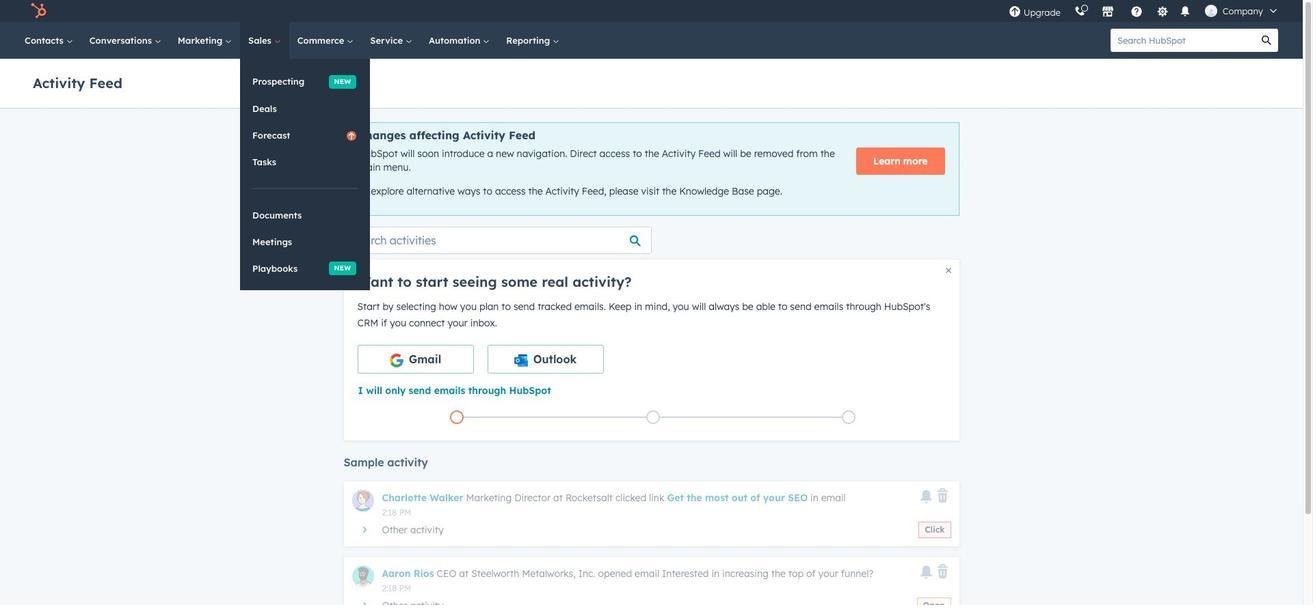 Task type: vqa. For each thing, say whether or not it's contained in the screenshot.
checkbox
yes



Task type: locate. For each thing, give the bounding box(es) containing it.
list
[[359, 408, 947, 427]]

close image
[[946, 268, 951, 273]]

jacob simon image
[[1205, 5, 1217, 17]]

Search HubSpot search field
[[1111, 29, 1255, 52]]

None checkbox
[[487, 345, 604, 374]]

marketplaces image
[[1102, 6, 1114, 18]]

menu
[[1002, 0, 1287, 22]]

sales menu
[[240, 59, 370, 291]]

None checkbox
[[357, 345, 474, 374]]



Task type: describe. For each thing, give the bounding box(es) containing it.
onboarding.steps.sendtrackedemailingmail.title image
[[649, 415, 656, 422]]

onboarding.steps.finalstep.title image
[[845, 415, 852, 422]]

Search activities search field
[[344, 227, 651, 254]]



